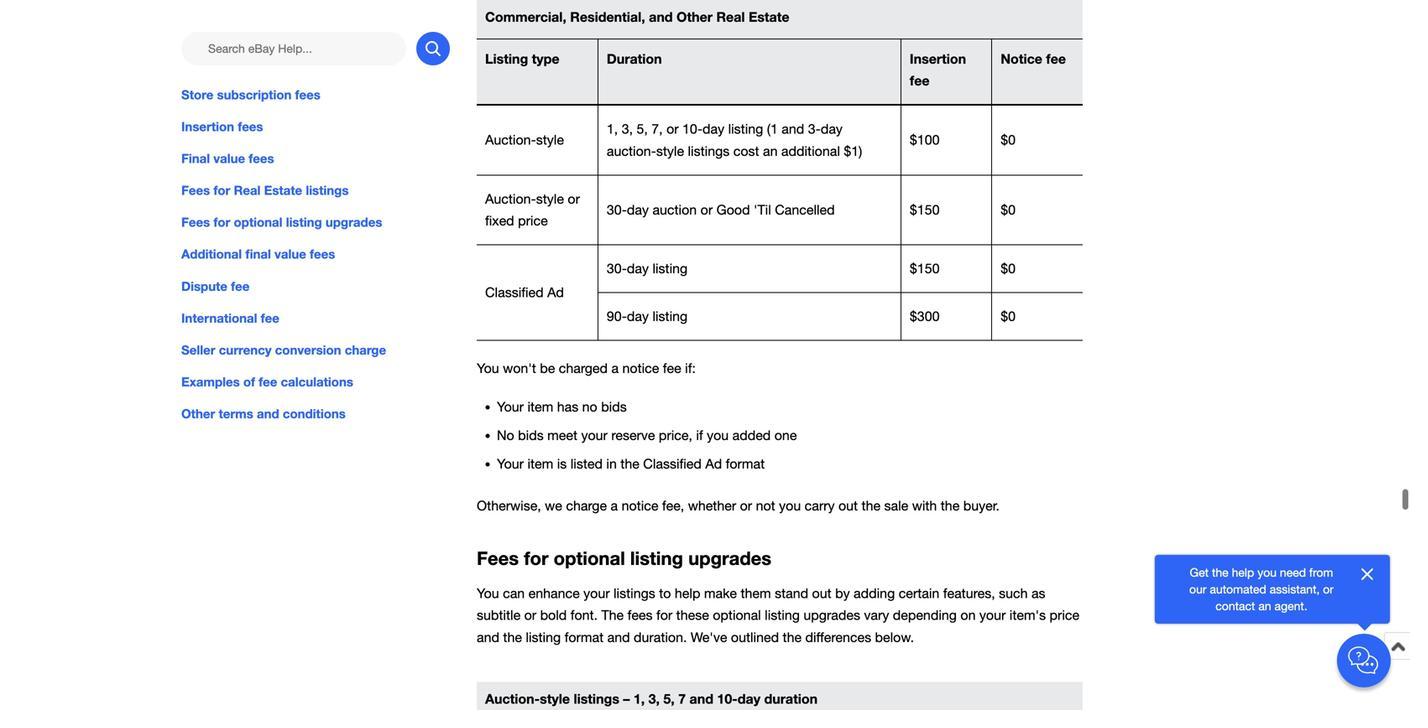 Task type: describe. For each thing, give the bounding box(es) containing it.
you for you won't be charged a notice fee if:
[[477, 361, 499, 377]]

fees for real estate listings
[[181, 183, 349, 198]]

listed
[[571, 457, 603, 472]]

classified ad
[[485, 285, 564, 301]]

the left sale
[[862, 499, 881, 514]]

1 horizontal spatial upgrades
[[688, 548, 771, 570]]

notice
[[1001, 51, 1042, 67]]

fees for fees for optional listing upgrades link
[[181, 215, 210, 230]]

fees for optional listing upgrades link
[[181, 213, 450, 232]]

an inside 1, 3, 5, 7, or 10-day listing (1 and 3-day auction-style listings cost an additional $1)
[[763, 143, 778, 159]]

international fee
[[181, 311, 279, 326]]

as
[[1032, 586, 1045, 602]]

sale
[[884, 499, 908, 514]]

examples
[[181, 375, 240, 390]]

7
[[678, 692, 686, 707]]

subscription
[[217, 87, 292, 102]]

features,
[[943, 586, 995, 602]]

bold
[[540, 608, 567, 624]]

can
[[503, 586, 525, 602]]

$0 for 30-day auction or good 'til cancelled
[[1001, 202, 1016, 218]]

auction-
[[607, 143, 656, 159]]

1, 3, 5, 7, or 10-day listing (1 and 3-day auction-style listings cost an additional $1)
[[607, 121, 862, 159]]

international fee link
[[181, 309, 450, 328]]

not
[[756, 499, 775, 514]]

your for meet
[[581, 428, 608, 444]]

fees for fees for real estate listings 'link'
[[181, 183, 210, 198]]

commercial, residential, and other real estate
[[485, 9, 789, 25]]

we
[[545, 499, 562, 514]]

whether
[[688, 499, 736, 514]]

final value fees
[[181, 151, 274, 166]]

price inside 'auction-style or fixed price'
[[518, 213, 548, 229]]

seller currency conversion charge link
[[181, 341, 450, 360]]

you can enhance your listings to help make them stand out by adding certain features, such as subtitle or bold font. the fees for these optional listing upgrades vary depending on your item's price and the listing format and duration. we've outlined the differences below.
[[477, 586, 1080, 646]]

1 vertical spatial 3,
[[649, 692, 660, 707]]

0 vertical spatial charge
[[345, 343, 386, 358]]

auction- for auction-style or fixed price
[[485, 191, 536, 207]]

1 vertical spatial notice
[[622, 499, 658, 514]]

adding
[[854, 586, 895, 602]]

auction-style listings – 1, 3, 5, 7 and 10-day duration
[[485, 692, 818, 707]]

outlined
[[731, 630, 779, 646]]

certain
[[899, 586, 940, 602]]

for up enhance
[[524, 548, 549, 570]]

listing down 30-day listing
[[653, 309, 688, 324]]

listing down fees for real estate listings 'link'
[[286, 215, 322, 230]]

reserve
[[611, 428, 655, 444]]

fees down store subscription fees
[[238, 119, 263, 134]]

conditions
[[283, 407, 346, 422]]

1 horizontal spatial fees for optional listing upgrades
[[477, 548, 771, 570]]

with
[[912, 499, 937, 514]]

by
[[835, 586, 850, 602]]

1 vertical spatial 10-
[[717, 692, 738, 707]]

1 horizontal spatial other
[[677, 9, 713, 25]]

0 horizontal spatial other
[[181, 407, 215, 422]]

you inside "get the help you need from our automated assistant, or contact an agent."
[[1258, 566, 1277, 580]]

auction
[[653, 202, 697, 218]]

insertion fees
[[181, 119, 263, 134]]

fees inside you can enhance your listings to help make them stand out by adding certain features, such as subtitle or bold font. the fees for these optional listing upgrades vary depending on your item's price and the listing format and duration. we've outlined the differences below.
[[628, 608, 653, 624]]

insertion fee
[[910, 51, 966, 89]]

for up additional
[[213, 215, 230, 230]]

price,
[[659, 428, 692, 444]]

day up additional
[[821, 121, 843, 137]]

fees up insertion fees link
[[295, 87, 320, 102]]

3, inside 1, 3, 5, 7, or 10-day listing (1 and 3-day auction-style listings cost an additional $1)
[[622, 121, 633, 137]]

Search eBay Help... text field
[[181, 32, 406, 65]]

store subscription fees
[[181, 87, 320, 102]]

depending
[[893, 608, 957, 624]]

we've
[[691, 630, 727, 646]]

optional inside you can enhance your listings to help make them stand out by adding certain features, such as subtitle or bold font. the fees for these optional listing upgrades vary depending on your item's price and the listing format and duration. we've outlined the differences below.
[[713, 608, 761, 624]]

0 vertical spatial format
[[726, 457, 765, 472]]

good
[[716, 202, 750, 218]]

calculations
[[281, 375, 353, 390]]

1 horizontal spatial optional
[[554, 548, 625, 570]]

item for has
[[528, 400, 553, 415]]

style inside 1, 3, 5, 7, or 10-day listing (1 and 3-day auction-style listings cost an additional $1)
[[656, 143, 684, 159]]

$150 for 30-day listing
[[910, 261, 940, 277]]

90-day listing
[[607, 309, 688, 324]]

0 vertical spatial real
[[716, 9, 745, 25]]

the right with
[[941, 499, 960, 514]]

'til
[[754, 202, 771, 218]]

listings left –
[[574, 692, 619, 707]]

(1
[[767, 121, 778, 137]]

listings inside you can enhance your listings to help make them stand out by adding certain features, such as subtitle or bold font. the fees for these optional listing upgrades vary depending on your item's price and the listing format and duration. we've outlined the differences below.
[[614, 586, 655, 602]]

0 horizontal spatial value
[[213, 151, 245, 166]]

listing type
[[485, 51, 560, 67]]

get
[[1190, 566, 1209, 580]]

you for you can enhance your listings to help make them stand out by adding certain features, such as subtitle or bold font. the fees for these optional listing upgrades vary depending on your item's price and the listing format and duration. we've outlined the differences below.
[[477, 586, 499, 602]]

auction- for auction-style
[[485, 132, 536, 148]]

0 horizontal spatial optional
[[234, 215, 282, 230]]

fee for international fee
[[261, 311, 279, 326]]

final
[[181, 151, 210, 166]]

day left the auction
[[627, 202, 649, 218]]

$1)
[[844, 143, 862, 159]]

subtitle
[[477, 608, 521, 624]]

or inside 'auction-style or fixed price'
[[568, 191, 580, 207]]

of
[[243, 375, 255, 390]]

added
[[732, 428, 771, 444]]

and right 7
[[690, 692, 713, 707]]

30-day listing
[[607, 261, 688, 277]]

additional final value fees link
[[181, 245, 450, 264]]

your item is listed in the classified ad format
[[497, 457, 765, 472]]

listing inside 1, 3, 5, 7, or 10-day listing (1 and 3-day auction-style listings cost an additional $1)
[[728, 121, 763, 137]]

for inside 'link'
[[213, 183, 230, 198]]

additional
[[181, 247, 242, 262]]

such
[[999, 586, 1028, 602]]

additional final value fees
[[181, 247, 335, 262]]

terms
[[219, 407, 253, 422]]

store
[[181, 87, 214, 102]]

the right outlined
[[783, 630, 802, 646]]

font.
[[571, 608, 598, 624]]

on
[[961, 608, 976, 624]]

get the help you need from our automated assistant, or contact an agent. tooltip
[[1182, 565, 1341, 615]]

cancelled
[[775, 202, 835, 218]]

day right 7,
[[703, 121, 724, 137]]

buyer.
[[963, 499, 1000, 514]]

auction-style or fixed price
[[485, 191, 580, 229]]

2 vertical spatial your
[[979, 608, 1006, 624]]

format inside you can enhance your listings to help make them stand out by adding certain features, such as subtitle or bold font. the fees for these optional listing upgrades vary depending on your item's price and the listing format and duration. we've outlined the differences below.
[[565, 630, 604, 646]]

item's
[[1010, 608, 1046, 624]]

stand
[[775, 586, 808, 602]]

conversion
[[275, 343, 341, 358]]

need
[[1280, 566, 1306, 580]]

$300
[[910, 309, 940, 324]]

otherwise, we charge a notice fee, whether or not you carry out the sale with the buyer.
[[477, 499, 1000, 514]]

real inside 'link'
[[234, 183, 261, 198]]

or inside you can enhance your listings to help make them stand out by adding certain features, such as subtitle or bold font. the fees for these optional listing upgrades vary depending on your item's price and the listing format and duration. we've outlined the differences below.
[[524, 608, 536, 624]]

them
[[741, 586, 771, 602]]

final
[[245, 247, 271, 262]]

make
[[704, 586, 737, 602]]

insertion for fees
[[181, 119, 234, 134]]

agent.
[[1275, 600, 1308, 614]]

other terms and conditions link
[[181, 405, 450, 423]]

and inside 1, 3, 5, 7, or 10-day listing (1 and 3-day auction-style listings cost an additional $1)
[[782, 121, 804, 137]]

30- for 30-day listing
[[607, 261, 627, 277]]



Task type: vqa. For each thing, say whether or not it's contained in the screenshot.
Wars related to Activity
no



Task type: locate. For each thing, give the bounding box(es) containing it.
listing up cost at top right
[[728, 121, 763, 137]]

1 horizontal spatial 10-
[[717, 692, 738, 707]]

0 vertical spatial notice
[[622, 361, 659, 377]]

2 you from the top
[[477, 586, 499, 602]]

1 vertical spatial optional
[[554, 548, 625, 570]]

ad
[[547, 285, 564, 301], [705, 457, 722, 472]]

0 horizontal spatial you
[[707, 428, 729, 444]]

30- for 30-day auction or good 'til cancelled
[[607, 202, 627, 218]]

listings inside 'link'
[[306, 183, 349, 198]]

0 horizontal spatial classified
[[485, 285, 544, 301]]

listing up 90-day listing
[[653, 261, 688, 277]]

$150 down $100
[[910, 202, 940, 218]]

1 your from the top
[[497, 400, 524, 415]]

cost
[[733, 143, 759, 159]]

0 horizontal spatial format
[[565, 630, 604, 646]]

you right 'if'
[[707, 428, 729, 444]]

auction- inside 'auction-style or fixed price'
[[485, 191, 536, 207]]

insertion down store
[[181, 119, 234, 134]]

0 vertical spatial your
[[581, 428, 608, 444]]

1 vertical spatial fees for optional listing upgrades
[[477, 548, 771, 570]]

4 $0 from the top
[[1001, 309, 1016, 324]]

for down to
[[656, 608, 673, 624]]

5,
[[637, 121, 648, 137], [663, 692, 675, 707]]

0 vertical spatial 10-
[[682, 121, 703, 137]]

format
[[726, 457, 765, 472], [565, 630, 604, 646]]

notice left fee,
[[622, 499, 658, 514]]

seller
[[181, 343, 215, 358]]

2 vertical spatial you
[[1258, 566, 1277, 580]]

1 horizontal spatial 1,
[[634, 692, 645, 707]]

an left the agent.
[[1259, 600, 1271, 614]]

1 vertical spatial 30-
[[607, 261, 627, 277]]

0 horizontal spatial 1,
[[607, 121, 618, 137]]

value down insertion fees
[[213, 151, 245, 166]]

1, up auction-
[[607, 121, 618, 137]]

be
[[540, 361, 555, 377]]

1, right –
[[634, 692, 645, 707]]

price inside you can enhance your listings to help make them stand out by adding certain features, such as subtitle or bold font. the fees for these optional listing upgrades vary depending on your item's price and the listing format and duration. we've outlined the differences below.
[[1050, 608, 1080, 624]]

0 horizontal spatial bids
[[518, 428, 544, 444]]

0 vertical spatial optional
[[234, 215, 282, 230]]

1 vertical spatial you
[[477, 586, 499, 602]]

examples of fee calculations
[[181, 375, 353, 390]]

below.
[[875, 630, 914, 646]]

0 vertical spatial out
[[839, 499, 858, 514]]

fee for insertion fee
[[910, 73, 930, 89]]

price right fixed
[[518, 213, 548, 229]]

upgrades
[[326, 215, 382, 230], [688, 548, 771, 570], [804, 608, 860, 624]]

$100
[[910, 132, 940, 148]]

1 horizontal spatial bids
[[601, 400, 627, 415]]

1 vertical spatial your
[[497, 457, 524, 472]]

1 vertical spatial real
[[234, 183, 261, 198]]

1 vertical spatial classified
[[643, 457, 702, 472]]

2 $150 from the top
[[910, 261, 940, 277]]

or inside 1, 3, 5, 7, or 10-day listing (1 and 3-day auction-style listings cost an additional $1)
[[667, 121, 679, 137]]

final value fees link
[[181, 149, 450, 168]]

fee right of
[[259, 375, 277, 390]]

90-
[[607, 309, 627, 324]]

listings left to
[[614, 586, 655, 602]]

1 horizontal spatial estate
[[749, 9, 789, 25]]

format down font.
[[565, 630, 604, 646]]

for
[[213, 183, 230, 198], [213, 215, 230, 230], [524, 548, 549, 570], [656, 608, 673, 624]]

if
[[696, 428, 703, 444]]

0 horizontal spatial an
[[763, 143, 778, 159]]

0 vertical spatial an
[[763, 143, 778, 159]]

fees down "final"
[[181, 183, 210, 198]]

style inside 'auction-style or fixed price'
[[536, 191, 564, 207]]

real
[[716, 9, 745, 25], [234, 183, 261, 198]]

0 vertical spatial a
[[611, 361, 619, 377]]

day down 30-day listing
[[627, 309, 649, 324]]

fee,
[[662, 499, 684, 514]]

1 vertical spatial charge
[[566, 499, 607, 514]]

optional up enhance
[[554, 548, 625, 570]]

style left –
[[540, 692, 570, 707]]

style for auction-style listings – 1, 3, 5, 7 and 10-day duration
[[540, 692, 570, 707]]

notice left if:
[[622, 361, 659, 377]]

0 vertical spatial value
[[213, 151, 245, 166]]

optional up the final
[[234, 215, 282, 230]]

dispute
[[181, 279, 227, 294]]

an down (1
[[763, 143, 778, 159]]

for down final value fees
[[213, 183, 230, 198]]

and
[[649, 9, 673, 25], [782, 121, 804, 137], [257, 407, 279, 422], [477, 630, 499, 646], [607, 630, 630, 646], [690, 692, 713, 707]]

1 vertical spatial bids
[[518, 428, 544, 444]]

0 horizontal spatial ad
[[547, 285, 564, 301]]

format down added
[[726, 457, 765, 472]]

1 vertical spatial an
[[1259, 600, 1271, 614]]

our
[[1189, 583, 1207, 597]]

3-
[[808, 121, 821, 137]]

listing down stand in the bottom of the page
[[765, 608, 800, 624]]

classified down 'price,'
[[643, 457, 702, 472]]

1 horizontal spatial out
[[839, 499, 858, 514]]

30- left the auction
[[607, 202, 627, 218]]

1 vertical spatial ad
[[705, 457, 722, 472]]

3, right –
[[649, 692, 660, 707]]

out right carry
[[839, 499, 858, 514]]

vary
[[864, 608, 889, 624]]

0 vertical spatial 1,
[[607, 121, 618, 137]]

1 vertical spatial a
[[611, 499, 618, 514]]

a down in on the left bottom of the page
[[611, 499, 618, 514]]

1 vertical spatial other
[[181, 407, 215, 422]]

fees for optional listing upgrades down fees for real estate listings
[[181, 215, 382, 230]]

style down auction-style
[[536, 191, 564, 207]]

classified down fixed
[[485, 285, 544, 301]]

help inside you can enhance your listings to help make them stand out by adding certain features, such as subtitle or bold font. the fees for these optional listing upgrades vary depending on your item's price and the listing format and duration. we've outlined the differences below.
[[675, 586, 700, 602]]

a right charged
[[611, 361, 619, 377]]

1 vertical spatial fees
[[181, 215, 210, 230]]

2 vertical spatial auction-
[[485, 692, 540, 707]]

0 vertical spatial you
[[707, 428, 729, 444]]

2 vertical spatial fees
[[477, 548, 519, 570]]

1 vertical spatial 5,
[[663, 692, 675, 707]]

no bids meet your reserve price, if you added one
[[497, 428, 797, 444]]

0 vertical spatial insertion
[[910, 51, 966, 67]]

3 $0 from the top
[[1001, 261, 1016, 277]]

1 vertical spatial item
[[528, 457, 553, 472]]

international
[[181, 311, 257, 326]]

carry
[[805, 499, 835, 514]]

1, inside 1, 3, 5, 7, or 10-day listing (1 and 3-day auction-style listings cost an additional $1)
[[607, 121, 618, 137]]

your down no
[[581, 428, 608, 444]]

$150 for 30-day auction or good 'til cancelled
[[910, 202, 940, 218]]

fees inside fees for real estate listings 'link'
[[181, 183, 210, 198]]

fixed
[[485, 213, 514, 229]]

an inside "get the help you need from our automated assistant, or contact an agent."
[[1259, 600, 1271, 614]]

2 vertical spatial upgrades
[[804, 608, 860, 624]]

1 vertical spatial out
[[812, 586, 832, 602]]

0 vertical spatial 5,
[[637, 121, 648, 137]]

residential,
[[570, 9, 645, 25]]

item for is
[[528, 457, 553, 472]]

1 vertical spatial value
[[275, 247, 306, 262]]

upgrades up "differences" at the bottom
[[804, 608, 860, 624]]

out inside you can enhance your listings to help make them stand out by adding certain features, such as subtitle or bold font. the fees for these optional listing upgrades vary depending on your item's price and the listing format and duration. we've outlined the differences below.
[[812, 586, 832, 602]]

3,
[[622, 121, 633, 137], [649, 692, 660, 707]]

other terms and conditions
[[181, 407, 346, 422]]

listing
[[728, 121, 763, 137], [286, 215, 322, 230], [653, 261, 688, 277], [653, 309, 688, 324], [630, 548, 683, 570], [765, 608, 800, 624], [526, 630, 561, 646]]

5, inside 1, 3, 5, 7, or 10-day listing (1 and 3-day auction-style listings cost an additional $1)
[[637, 121, 648, 137]]

if:
[[685, 361, 696, 377]]

$150
[[910, 202, 940, 218], [910, 261, 940, 277]]

listings left cost at top right
[[688, 143, 730, 159]]

charge right conversion
[[345, 343, 386, 358]]

fee for dispute fee
[[231, 279, 250, 294]]

0 horizontal spatial 5,
[[637, 121, 648, 137]]

fees for real estate listings link
[[181, 181, 450, 200]]

0 horizontal spatial 3,
[[622, 121, 633, 137]]

1 $0 from the top
[[1001, 132, 1016, 148]]

0 vertical spatial ad
[[547, 285, 564, 301]]

30- up 90-
[[607, 261, 627, 277]]

listings down final value fees link at top left
[[306, 183, 349, 198]]

you won't be charged a notice fee if:
[[477, 361, 696, 377]]

fee up international fee
[[231, 279, 250, 294]]

estate
[[749, 9, 789, 25], [264, 183, 302, 198]]

your for your item is listed in the classified ad format
[[497, 457, 524, 472]]

listing down bold
[[526, 630, 561, 646]]

your
[[497, 400, 524, 415], [497, 457, 524, 472]]

1 vertical spatial help
[[675, 586, 700, 602]]

0 vertical spatial upgrades
[[326, 215, 382, 230]]

fee left if:
[[663, 361, 681, 377]]

0 horizontal spatial estate
[[264, 183, 302, 198]]

1 horizontal spatial value
[[275, 247, 306, 262]]

insertion up $100
[[910, 51, 966, 67]]

and down the
[[607, 630, 630, 646]]

2 auction- from the top
[[485, 191, 536, 207]]

the inside "get the help you need from our automated assistant, or contact an agent."
[[1212, 566, 1229, 580]]

0 horizontal spatial insertion
[[181, 119, 234, 134]]

assistant,
[[1270, 583, 1320, 597]]

is
[[557, 457, 567, 472]]

10-
[[682, 121, 703, 137], [717, 692, 738, 707]]

10- right 7,
[[682, 121, 703, 137]]

the down subtitle
[[503, 630, 522, 646]]

0 vertical spatial classified
[[485, 285, 544, 301]]

0 vertical spatial estate
[[749, 9, 789, 25]]

these
[[676, 608, 709, 624]]

fee for notice fee
[[1046, 51, 1066, 67]]

0 horizontal spatial price
[[518, 213, 548, 229]]

10- inside 1, 3, 5, 7, or 10-day listing (1 and 3-day auction-style listings cost an additional $1)
[[682, 121, 703, 137]]

0 horizontal spatial upgrades
[[326, 215, 382, 230]]

charged
[[559, 361, 608, 377]]

0 vertical spatial other
[[677, 9, 713, 25]]

the right in on the left bottom of the page
[[621, 457, 639, 472]]

your up font.
[[583, 586, 610, 602]]

0 horizontal spatial out
[[812, 586, 832, 602]]

$0
[[1001, 132, 1016, 148], [1001, 202, 1016, 218], [1001, 261, 1016, 277], [1001, 309, 1016, 324]]

fees up fees for real estate listings
[[249, 151, 274, 166]]

insertion fees link
[[181, 118, 450, 136]]

fees inside fees for optional listing upgrades link
[[181, 215, 210, 230]]

10- right 7
[[717, 692, 738, 707]]

1 horizontal spatial classified
[[643, 457, 702, 472]]

1 horizontal spatial price
[[1050, 608, 1080, 624]]

in
[[606, 457, 617, 472]]

upgrades down fees for real estate listings 'link'
[[326, 215, 382, 230]]

you right 'not'
[[779, 499, 801, 514]]

won't
[[503, 361, 536, 377]]

upgrades up make
[[688, 548, 771, 570]]

style for auction-style or fixed price
[[536, 191, 564, 207]]

1 $150 from the top
[[910, 202, 940, 218]]

help inside "get the help you need from our automated assistant, or contact an agent."
[[1232, 566, 1254, 580]]

2 horizontal spatial optional
[[713, 608, 761, 624]]

fee up seller currency conversion charge
[[261, 311, 279, 326]]

you left the need
[[1258, 566, 1277, 580]]

item left is
[[528, 457, 553, 472]]

style for auction-style
[[536, 132, 564, 148]]

your up no
[[497, 400, 524, 415]]

1 vertical spatial format
[[565, 630, 604, 646]]

help up these
[[675, 586, 700, 602]]

$150 up $300
[[910, 261, 940, 277]]

the right get
[[1212, 566, 1229, 580]]

help up automated
[[1232, 566, 1254, 580]]

1 horizontal spatial you
[[779, 499, 801, 514]]

duration
[[607, 51, 662, 67]]

0 horizontal spatial 10-
[[682, 121, 703, 137]]

seller currency conversion charge
[[181, 343, 386, 358]]

charge
[[345, 343, 386, 358], [566, 499, 607, 514]]

to
[[659, 586, 671, 602]]

listing up to
[[630, 548, 683, 570]]

day up 90-day listing
[[627, 261, 649, 277]]

insertion
[[910, 51, 966, 67], [181, 119, 234, 134]]

you inside you can enhance your listings to help make them stand out by adding certain features, such as subtitle or bold font. the fees for these optional listing upgrades vary depending on your item's price and the listing format and duration. we've outlined the differences below.
[[477, 586, 499, 602]]

ad up be
[[547, 285, 564, 301]]

style up 'auction-style or fixed price'
[[536, 132, 564, 148]]

1 horizontal spatial an
[[1259, 600, 1271, 614]]

1 vertical spatial 1,
[[634, 692, 645, 707]]

examples of fee calculations link
[[181, 373, 450, 392]]

one
[[775, 428, 797, 444]]

1,
[[607, 121, 618, 137], [634, 692, 645, 707]]

5, left 7
[[663, 692, 675, 707]]

1 horizontal spatial format
[[726, 457, 765, 472]]

2 $0 from the top
[[1001, 202, 1016, 218]]

listings inside 1, 3, 5, 7, or 10-day listing (1 and 3-day auction-style listings cost an additional $1)
[[688, 143, 730, 159]]

$0 for 30-day listing
[[1001, 261, 1016, 277]]

0 horizontal spatial fees for optional listing upgrades
[[181, 215, 382, 230]]

dispute fee
[[181, 279, 250, 294]]

auction- for auction-style listings – 1, 3, 5, 7 and 10-day duration
[[485, 692, 540, 707]]

30-
[[607, 202, 627, 218], [607, 261, 627, 277]]

estate inside fees for real estate listings 'link'
[[264, 183, 302, 198]]

0 vertical spatial bids
[[601, 400, 627, 415]]

1 vertical spatial estate
[[264, 183, 302, 198]]

fees right the
[[628, 608, 653, 624]]

insertion for fee
[[910, 51, 966, 67]]

1 horizontal spatial ad
[[705, 457, 722, 472]]

optional down make
[[713, 608, 761, 624]]

and down examples of fee calculations
[[257, 407, 279, 422]]

fee inside insertion fee
[[910, 73, 930, 89]]

notice
[[622, 361, 659, 377], [622, 499, 658, 514]]

1 horizontal spatial charge
[[566, 499, 607, 514]]

charge right we
[[566, 499, 607, 514]]

2 horizontal spatial upgrades
[[804, 608, 860, 624]]

duration.
[[634, 630, 687, 646]]

fees up additional
[[181, 215, 210, 230]]

2 your from the top
[[497, 457, 524, 472]]

fees for optional listing upgrades up to
[[477, 548, 771, 570]]

1 item from the top
[[528, 400, 553, 415]]

and up duration
[[649, 9, 673, 25]]

fee up $100
[[910, 73, 930, 89]]

your item has no bids
[[497, 400, 627, 415]]

value right the final
[[275, 247, 306, 262]]

2 item from the top
[[528, 457, 553, 472]]

notice fee
[[1001, 51, 1066, 67]]

fees down fees for optional listing upgrades link
[[310, 247, 335, 262]]

1 vertical spatial price
[[1050, 608, 1080, 624]]

2 vertical spatial optional
[[713, 608, 761, 624]]

3 auction- from the top
[[485, 692, 540, 707]]

dispute fee link
[[181, 277, 450, 296]]

5, left 7,
[[637, 121, 648, 137]]

0 horizontal spatial help
[[675, 586, 700, 602]]

you up subtitle
[[477, 586, 499, 602]]

fee right notice
[[1046, 51, 1066, 67]]

ad up whether
[[705, 457, 722, 472]]

1 vertical spatial $150
[[910, 261, 940, 277]]

1 30- from the top
[[607, 202, 627, 218]]

item left has at left bottom
[[528, 400, 553, 415]]

has
[[557, 400, 579, 415]]

upgrades inside you can enhance your listings to help make them stand out by adding certain features, such as subtitle or bold font. the fees for these optional listing upgrades vary depending on your item's price and the listing format and duration. we've outlined the differences below.
[[804, 608, 860, 624]]

fees
[[295, 87, 320, 102], [238, 119, 263, 134], [249, 151, 274, 166], [310, 247, 335, 262], [628, 608, 653, 624]]

1 you from the top
[[477, 361, 499, 377]]

1 auction- from the top
[[485, 132, 536, 148]]

0 vertical spatial auction-
[[485, 132, 536, 148]]

2 30- from the top
[[607, 261, 627, 277]]

style down 7,
[[656, 143, 684, 159]]

the
[[621, 457, 639, 472], [862, 499, 881, 514], [941, 499, 960, 514], [1212, 566, 1229, 580], [503, 630, 522, 646], [783, 630, 802, 646]]

$0 for 1, 3, 5, 7, or 10-day listing (1 and 3-day auction-style listings cost an additional $1)
[[1001, 132, 1016, 148]]

1 vertical spatial upgrades
[[688, 548, 771, 570]]

–
[[623, 692, 630, 707]]

1 vertical spatial you
[[779, 499, 801, 514]]

and down subtitle
[[477, 630, 499, 646]]

your for enhance
[[583, 586, 610, 602]]

0 vertical spatial fees for optional listing upgrades
[[181, 215, 382, 230]]

day left duration
[[738, 692, 760, 707]]

1 horizontal spatial 5,
[[663, 692, 675, 707]]

or inside "get the help you need from our automated assistant, or contact an agent."
[[1323, 583, 1334, 597]]

for inside you can enhance your listings to help make them stand out by adding certain features, such as subtitle or bold font. the fees for these optional listing upgrades vary depending on your item's price and the listing format and duration. we've outlined the differences below.
[[656, 608, 673, 624]]

fees up can
[[477, 548, 519, 570]]

your for your item has no bids
[[497, 400, 524, 415]]

2 horizontal spatial you
[[1258, 566, 1277, 580]]

otherwise,
[[477, 499, 541, 514]]

price right item's
[[1050, 608, 1080, 624]]

no
[[497, 428, 514, 444]]

7,
[[652, 121, 663, 137]]

your right on at bottom
[[979, 608, 1006, 624]]

1 vertical spatial your
[[583, 586, 610, 602]]

auction-style
[[485, 132, 564, 148]]

other
[[677, 9, 713, 25], [181, 407, 215, 422]]

your down no
[[497, 457, 524, 472]]

value
[[213, 151, 245, 166], [275, 247, 306, 262]]

duration
[[764, 692, 818, 707]]

commercial,
[[485, 9, 566, 25]]

0 vertical spatial $150
[[910, 202, 940, 218]]

0 vertical spatial help
[[1232, 566, 1254, 580]]



